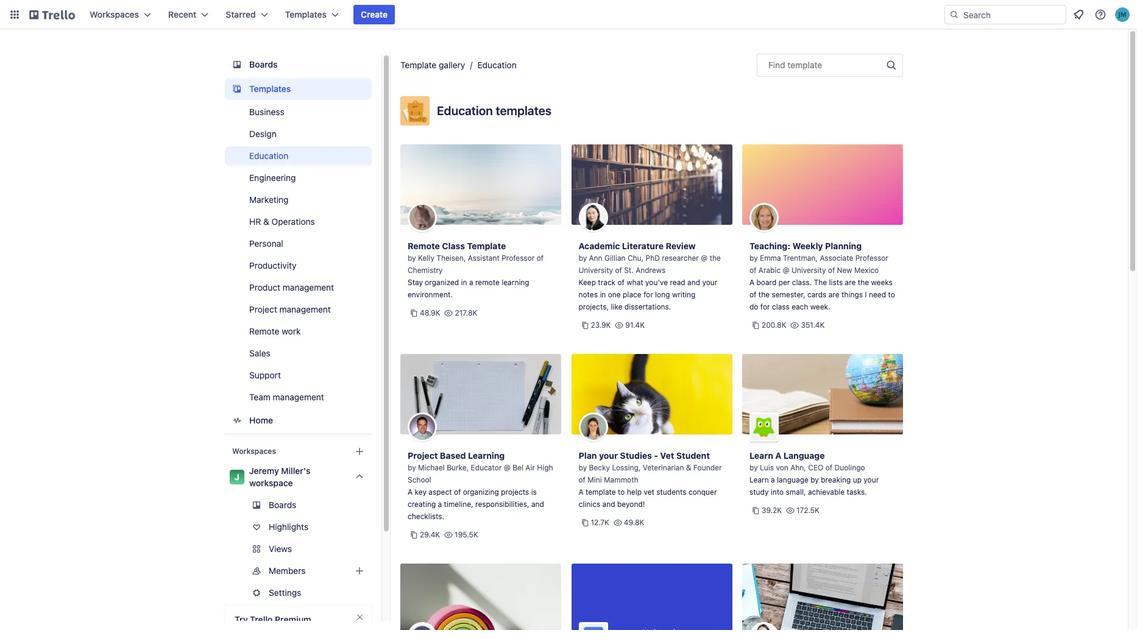 Task type: locate. For each thing, give the bounding box(es) containing it.
learning
[[468, 451, 505, 461]]

2 forward image from the top
[[369, 586, 384, 601]]

in left "one"
[[600, 290, 606, 299]]

remote up kelly
[[408, 241, 440, 251]]

1 horizontal spatial in
[[600, 290, 606, 299]]

university inside the academic literature review by ann gillian chu, phd researcher @ the university of st. andrews keep track of what you've read and your notes in one place for long writing projects, like dissertations.
[[579, 266, 613, 275]]

by inside the remote class template by kelly theisen, assistant professor of chemistry stay organized in a remote learning environment.
[[408, 254, 416, 263]]

you've
[[646, 278, 668, 287]]

1 vertical spatial for
[[761, 302, 770, 312]]

organized
[[425, 278, 459, 287]]

1 horizontal spatial to
[[889, 290, 895, 299]]

and inside the academic literature review by ann gillian chu, phd researcher @ the university of st. andrews keep track of what you've read and your notes in one place for long writing projects, like dissertations.
[[688, 278, 701, 287]]

a inside the learn a language by luis von ahn, ceo of duolingo learn a language by breaking up your study into small, achievable tasks.
[[776, 451, 782, 461]]

project based learning by michael burke, educator @ bel air high school a key aspect of organizing projects is creating a timeline, responsibilities, and checklists.
[[408, 451, 553, 521]]

2 horizontal spatial a
[[771, 476, 775, 485]]

key
[[415, 488, 427, 497]]

0 vertical spatial remote
[[408, 241, 440, 251]]

keep
[[579, 278, 596, 287]]

0 horizontal spatial professor
[[502, 254, 535, 263]]

-
[[654, 451, 658, 461]]

@
[[701, 254, 708, 263], [783, 266, 790, 275], [504, 463, 511, 473]]

of
[[537, 254, 544, 263], [615, 266, 622, 275], [750, 266, 757, 275], [828, 266, 835, 275], [618, 278, 625, 287], [750, 290, 757, 299], [826, 463, 833, 473], [579, 476, 586, 485], [454, 488, 461, 497]]

1 horizontal spatial education link
[[478, 60, 517, 70]]

professor inside the remote class template by kelly theisen, assistant professor of chemistry stay organized in a remote learning environment.
[[502, 254, 535, 263]]

hr & operations link
[[225, 212, 372, 232]]

template left gallery on the left top of page
[[401, 60, 437, 70]]

of up timeline,
[[454, 488, 461, 497]]

of inside the learn a language by luis von ahn, ceo of duolingo learn a language by breaking up your study into small, achievable tasks.
[[826, 463, 833, 473]]

boards link up the templates link
[[225, 54, 372, 76]]

professor up the "mexico"
[[856, 254, 889, 263]]

professor inside teaching: weekly planning by emma trentman, associate professor of arabic @ university of new mexico a board per class. the lists are the weeks of the semester, cards are things i need to do for class each week.
[[856, 254, 889, 263]]

conquer
[[689, 488, 717, 497]]

university for teaching:
[[792, 266, 826, 275]]

remote inside the remote class template by kelly theisen, assistant professor of chemistry stay organized in a remote learning environment.
[[408, 241, 440, 251]]

0 vertical spatial to
[[889, 290, 895, 299]]

1 forward image from the top
[[369, 542, 384, 557]]

of right the ceo
[[826, 463, 833, 473]]

1 horizontal spatial the
[[759, 290, 770, 299]]

templates right starred dropdown button
[[285, 9, 327, 20]]

0 vertical spatial boards
[[249, 59, 278, 70]]

assistant
[[468, 254, 500, 263]]

of up "do"
[[750, 290, 757, 299]]

1 university from the left
[[579, 266, 613, 275]]

education link down design link
[[225, 146, 372, 166]]

forward image
[[369, 542, 384, 557], [369, 586, 384, 601]]

2 vertical spatial a
[[438, 500, 442, 509]]

0 horizontal spatial template
[[586, 488, 616, 497]]

university up the class.
[[792, 266, 826, 275]]

becky
[[589, 463, 610, 473]]

workspaces inside dropdown button
[[90, 9, 139, 20]]

your up the becky
[[599, 451, 618, 461]]

a left key on the left of page
[[408, 488, 413, 497]]

of inside plan your studies - vet student by becky lossing, veterinarian & founder of mini mammoth a template to help vet students conquer clinics and beyond!
[[579, 476, 586, 485]]

0 vertical spatial are
[[845, 278, 856, 287]]

1 horizontal spatial @
[[701, 254, 708, 263]]

1 vertical spatial boards link
[[225, 496, 372, 515]]

1 horizontal spatial template
[[467, 241, 506, 251]]

0 horizontal spatial to
[[618, 488, 625, 497]]

1 horizontal spatial template
[[788, 60, 823, 70]]

per
[[779, 278, 790, 287]]

2 horizontal spatial @
[[783, 266, 790, 275]]

into
[[771, 488, 784, 497]]

and inside plan your studies - vet student by becky lossing, veterinarian & founder of mini mammoth a template to help vet students conquer clinics and beyond!
[[603, 500, 616, 509]]

0 vertical spatial template
[[788, 60, 823, 70]]

& down student
[[686, 463, 692, 473]]

1 vertical spatial are
[[829, 290, 840, 299]]

templates inside popup button
[[285, 9, 327, 20]]

49.8k
[[624, 518, 645, 527]]

0 horizontal spatial education link
[[225, 146, 372, 166]]

beyond!
[[618, 500, 645, 509]]

long
[[655, 290, 670, 299]]

switch to… image
[[9, 9, 21, 21]]

project for project management
[[249, 304, 277, 315]]

university inside teaching: weekly planning by emma trentman, associate professor of arabic @ university of new mexico a board per class. the lists are the weeks of the semester, cards are things i need to do for class each week.
[[792, 266, 826, 275]]

by for learn
[[750, 463, 758, 473]]

2 vertical spatial management
[[273, 392, 324, 402]]

1 vertical spatial template
[[586, 488, 616, 497]]

0 horizontal spatial the
[[710, 254, 721, 263]]

clinics
[[579, 500, 601, 509]]

boards for home
[[249, 59, 278, 70]]

by down plan
[[579, 463, 587, 473]]

a inside the learn a language by luis von ahn, ceo of duolingo learn a language by breaking up your study into small, achievable tasks.
[[771, 476, 775, 485]]

2 vertical spatial your
[[864, 476, 879, 485]]

0 vertical spatial for
[[644, 290, 653, 299]]

is
[[531, 488, 537, 497]]

management down productivity link
[[283, 282, 334, 293]]

are down the lists
[[829, 290, 840, 299]]

management
[[283, 282, 334, 293], [280, 304, 331, 315], [273, 392, 324, 402]]

2 vertical spatial the
[[759, 290, 770, 299]]

stay
[[408, 278, 423, 287]]

template down mini
[[586, 488, 616, 497]]

to right need
[[889, 290, 895, 299]]

0 vertical spatial learn
[[750, 451, 774, 461]]

checklists.
[[408, 512, 445, 521]]

michael
[[418, 463, 445, 473]]

by inside project based learning by michael burke, educator @ bel air high school a key aspect of organizing projects is creating a timeline, responsibilities, and checklists.
[[408, 463, 416, 473]]

templates link
[[225, 78, 372, 100]]

0 vertical spatial education
[[478, 60, 517, 70]]

project inside project based learning by michael burke, educator @ bel air high school a key aspect of organizing projects is creating a timeline, responsibilities, and checklists.
[[408, 451, 438, 461]]

learn up luis
[[750, 451, 774, 461]]

track
[[598, 278, 616, 287]]

1 learn from the top
[[750, 451, 774, 461]]

productivity
[[249, 260, 297, 271]]

luis
[[760, 463, 774, 473]]

class.
[[792, 278, 812, 287]]

1 vertical spatial a
[[771, 476, 775, 485]]

tasks.
[[847, 488, 868, 497]]

0 vertical spatial your
[[703, 278, 718, 287]]

1 vertical spatial templates
[[249, 84, 291, 94]]

0 vertical spatial boards link
[[225, 54, 372, 76]]

researcher
[[662, 254, 699, 263]]

jeremy
[[249, 466, 279, 476]]

0 horizontal spatial a
[[438, 500, 442, 509]]

plan your studies - vet student by becky lossing, veterinarian & founder of mini mammoth a template to help vet students conquer clinics and beyond!
[[579, 451, 722, 509]]

0 notifications image
[[1072, 7, 1086, 22]]

remote for remote work
[[249, 326, 280, 337]]

200.8k
[[762, 321, 787, 330]]

based
[[440, 451, 466, 461]]

1 vertical spatial in
[[600, 290, 606, 299]]

for inside teaching: weekly planning by emma trentman, associate professor of arabic @ university of new mexico a board per class. the lists are the weeks of the semester, cards are things i need to do for class each week.
[[761, 302, 770, 312]]

like
[[611, 302, 623, 312]]

workspaces
[[90, 9, 139, 20], [232, 447, 276, 456]]

your inside the learn a language by luis von ahn, ceo of duolingo learn a language by breaking up your study into small, achievable tasks.
[[864, 476, 879, 485]]

emma trentman, associate professor of arabic @ university of new mexico image
[[750, 203, 779, 232]]

by left luis
[[750, 463, 758, 473]]

team management
[[249, 392, 324, 402]]

and down "is"
[[532, 500, 544, 509]]

by inside the academic literature review by ann gillian chu, phd researcher @ the university of st. andrews keep track of what you've read and your notes in one place for long writing projects, like dissertations.
[[579, 254, 587, 263]]

learn a language by luis von ahn, ceo of duolingo learn a language by breaking up your study into small, achievable tasks.
[[750, 451, 879, 497]]

1 vertical spatial boards
[[269, 500, 297, 510]]

1 vertical spatial the
[[858, 278, 869, 287]]

2 learn from the top
[[750, 476, 769, 485]]

place
[[623, 290, 642, 299]]

0 horizontal spatial your
[[599, 451, 618, 461]]

0 horizontal spatial for
[[644, 290, 653, 299]]

a inside the remote class template by kelly theisen, assistant professor of chemistry stay organized in a remote learning environment.
[[469, 278, 473, 287]]

1 horizontal spatial remote
[[408, 241, 440, 251]]

forward image inside settings link
[[369, 586, 384, 601]]

are
[[845, 278, 856, 287], [829, 290, 840, 299]]

@ up per
[[783, 266, 790, 275]]

templates
[[285, 9, 327, 20], [249, 84, 291, 94]]

1 vertical spatial learn
[[750, 476, 769, 485]]

and right clinics
[[603, 500, 616, 509]]

0 vertical spatial template
[[401, 60, 437, 70]]

mexico
[[855, 266, 879, 275]]

1 horizontal spatial project
[[408, 451, 438, 461]]

template right find
[[788, 60, 823, 70]]

to
[[889, 290, 895, 299], [618, 488, 625, 497]]

forward image up forward image
[[369, 542, 384, 557]]

learn up study
[[750, 476, 769, 485]]

review
[[666, 241, 696, 251]]

2 horizontal spatial the
[[858, 278, 869, 287]]

2 vertical spatial @
[[504, 463, 511, 473]]

1 vertical spatial @
[[783, 266, 790, 275]]

2 professor from the left
[[856, 254, 889, 263]]

becky lossing, veterinarian & founder of mini mammoth image
[[579, 413, 608, 442]]

luis von ahn, ceo of duolingo image
[[750, 413, 779, 442]]

learning
[[502, 278, 530, 287]]

1 vertical spatial project
[[408, 451, 438, 461]]

by for remote
[[408, 254, 416, 263]]

to inside teaching: weekly planning by emma trentman, associate professor of arabic @ university of new mexico a board per class. the lists are the weeks of the semester, cards are things i need to do for class each week.
[[889, 290, 895, 299]]

a left remote
[[469, 278, 473, 287]]

1 vertical spatial workspaces
[[232, 447, 276, 456]]

0 vertical spatial management
[[283, 282, 334, 293]]

1 vertical spatial template
[[467, 241, 506, 251]]

for
[[644, 290, 653, 299], [761, 302, 770, 312]]

try
[[235, 615, 248, 625]]

1 vertical spatial management
[[280, 304, 331, 315]]

12.7k
[[591, 518, 610, 527]]

management down support link
[[273, 392, 324, 402]]

boards link for home
[[225, 54, 372, 76]]

0 vertical spatial templates
[[285, 9, 327, 20]]

professor up learning on the left of page
[[502, 254, 535, 263]]

a up the von
[[776, 451, 782, 461]]

arabic
[[759, 266, 781, 275]]

0 vertical spatial project
[[249, 304, 277, 315]]

1 horizontal spatial university
[[792, 266, 826, 275]]

and inside project based learning by michael burke, educator @ bel air high school a key aspect of organizing projects is creating a timeline, responsibilities, and checklists.
[[532, 500, 544, 509]]

project management
[[249, 304, 331, 315]]

1 horizontal spatial a
[[469, 278, 473, 287]]

by left ann
[[579, 254, 587, 263]]

bel
[[513, 463, 524, 473]]

0 horizontal spatial workspaces
[[90, 9, 139, 20]]

for up dissertations.
[[644, 290, 653, 299]]

a up clinics
[[579, 488, 584, 497]]

@ right researcher
[[701, 254, 708, 263]]

0 horizontal spatial university
[[579, 266, 613, 275]]

217.8k
[[455, 309, 478, 318]]

0 vertical spatial a
[[469, 278, 473, 287]]

& right the hr
[[263, 216, 269, 227]]

0 horizontal spatial project
[[249, 304, 277, 315]]

education up engineering
[[249, 151, 289, 161]]

templates button
[[278, 5, 346, 24]]

project down product
[[249, 304, 277, 315]]

by up school on the bottom left
[[408, 463, 416, 473]]

for right "do"
[[761, 302, 770, 312]]

@ left "bel"
[[504, 463, 511, 473]]

need
[[869, 290, 886, 299]]

2 university from the left
[[792, 266, 826, 275]]

1 horizontal spatial for
[[761, 302, 770, 312]]

design link
[[225, 124, 372, 144]]

to down mammoth
[[618, 488, 625, 497]]

the right researcher
[[710, 254, 721, 263]]

1 horizontal spatial professor
[[856, 254, 889, 263]]

lossing,
[[612, 463, 641, 473]]

2 horizontal spatial and
[[688, 278, 701, 287]]

0 vertical spatial @
[[701, 254, 708, 263]]

try trello premium
[[235, 615, 311, 625]]

highlights
[[269, 522, 309, 532]]

1 horizontal spatial and
[[603, 500, 616, 509]]

business link
[[225, 102, 372, 122]]

class
[[442, 241, 465, 251]]

of inside project based learning by michael burke, educator @ bel air high school a key aspect of organizing projects is creating a timeline, responsibilities, and checklists.
[[454, 488, 461, 497]]

education icon image
[[401, 96, 430, 126]]

read
[[670, 278, 686, 287]]

boards link up highlights link
[[225, 496, 372, 515]]

1 vertical spatial forward image
[[369, 586, 384, 601]]

support link
[[225, 366, 372, 385]]

team
[[249, 392, 271, 402]]

boards up highlights
[[269, 500, 297, 510]]

0 vertical spatial &
[[263, 216, 269, 227]]

by left kelly
[[408, 254, 416, 263]]

professor for template
[[502, 254, 535, 263]]

a up "into"
[[771, 476, 775, 485]]

your right the up
[[864, 476, 879, 485]]

school
[[408, 476, 431, 485]]

creating
[[408, 500, 436, 509]]

0 vertical spatial in
[[461, 278, 467, 287]]

1 vertical spatial remote
[[249, 326, 280, 337]]

st.
[[624, 266, 634, 275]]

0 horizontal spatial and
[[532, 500, 544, 509]]

2 horizontal spatial your
[[864, 476, 879, 485]]

& inside plan your studies - vet student by becky lossing, veterinarian & founder of mini mammoth a template to help vet students conquer clinics and beyond!
[[686, 463, 692, 473]]

0 horizontal spatial @
[[504, 463, 511, 473]]

the up "i"
[[858, 278, 869, 287]]

your inside the academic literature review by ann gillian chu, phd researcher @ the university of st. andrews keep track of what you've read and your notes in one place for long writing projects, like dissertations.
[[703, 278, 718, 287]]

1 vertical spatial education
[[437, 104, 493, 118]]

university
[[579, 266, 613, 275], [792, 266, 826, 275]]

management down the product management link
[[280, 304, 331, 315]]

a inside teaching: weekly planning by emma trentman, associate professor of arabic @ university of new mexico a board per class. the lists are the weeks of the semester, cards are things i need to do for class each week.
[[750, 278, 755, 287]]

project for project based learning by michael burke, educator @ bel air high school a key aspect of organizing projects is creating a timeline, responsibilities, and checklists.
[[408, 451, 438, 461]]

for inside the academic literature review by ann gillian chu, phd researcher @ the university of st. andrews keep track of what you've read and your notes in one place for long writing projects, like dissertations.
[[644, 290, 653, 299]]

high
[[537, 463, 553, 473]]

boards for views
[[269, 500, 297, 510]]

of left what
[[618, 278, 625, 287]]

members
[[269, 566, 306, 576]]

ann gillian chu, phd researcher @ the university of st. andrews image
[[750, 622, 896, 630]]

add image
[[352, 564, 367, 579]]

a left board
[[750, 278, 755, 287]]

find template
[[769, 60, 823, 70]]

in
[[461, 278, 467, 287], [600, 290, 606, 299]]

1 vertical spatial your
[[599, 451, 618, 461]]

of left mini
[[579, 476, 586, 485]]

dissertations.
[[625, 302, 672, 312]]

education right gallery on the left top of page
[[478, 60, 517, 70]]

1 vertical spatial to
[[618, 488, 625, 497]]

of inside the remote class template by kelly theisen, assistant professor of chemistry stay organized in a remote learning environment.
[[537, 254, 544, 263]]

by inside teaching: weekly planning by emma trentman, associate professor of arabic @ university of new mexico a board per class. the lists are the weeks of the semester, cards are things i need to do for class each week.
[[750, 254, 758, 263]]

michael burke, educator @ bel air high school image
[[408, 413, 437, 442]]

1 horizontal spatial &
[[686, 463, 692, 473]]

a down aspect
[[438, 500, 442, 509]]

templates up business
[[249, 84, 291, 94]]

2 vertical spatial education
[[249, 151, 289, 161]]

the down board
[[759, 290, 770, 299]]

1 vertical spatial &
[[686, 463, 692, 473]]

and up writing
[[688, 278, 701, 287]]

remote up sales
[[249, 326, 280, 337]]

professor for planning
[[856, 254, 889, 263]]

template inside the remote class template by kelly theisen, assistant professor of chemistry stay organized in a remote learning environment.
[[467, 241, 506, 251]]

your right read
[[703, 278, 718, 287]]

0 vertical spatial forward image
[[369, 542, 384, 557]]

0 horizontal spatial remote
[[249, 326, 280, 337]]

project up "michael"
[[408, 451, 438, 461]]

0 vertical spatial workspaces
[[90, 9, 139, 20]]

1 boards link from the top
[[225, 54, 372, 76]]

& inside "link"
[[263, 216, 269, 227]]

template up assistant
[[467, 241, 506, 251]]

forward image down forward image
[[369, 586, 384, 601]]

1 professor from the left
[[502, 254, 535, 263]]

education link right gallery on the left top of page
[[478, 60, 517, 70]]

of left ann
[[537, 254, 544, 263]]

home image
[[230, 413, 244, 428]]

in right the organized in the top left of the page
[[461, 278, 467, 287]]

templates
[[496, 104, 552, 118]]

0 horizontal spatial &
[[263, 216, 269, 227]]

remote work link
[[225, 322, 372, 341]]

2 boards link from the top
[[225, 496, 372, 515]]

forward image inside views link
[[369, 542, 384, 557]]

hr & operations
[[249, 216, 315, 227]]

university down ann
[[579, 266, 613, 275]]

0 horizontal spatial in
[[461, 278, 467, 287]]

management for team management
[[273, 392, 324, 402]]

education down gallery on the left top of page
[[437, 104, 493, 118]]

@ inside project based learning by michael burke, educator @ bel air high school a key aspect of organizing projects is creating a timeline, responsibilities, and checklists.
[[504, 463, 511, 473]]

engineering link
[[225, 168, 372, 188]]

plan
[[579, 451, 597, 461]]

0 vertical spatial the
[[710, 254, 721, 263]]

boards right the 'board' icon
[[249, 59, 278, 70]]

by left emma
[[750, 254, 758, 263]]

351.4k
[[801, 321, 825, 330]]

weeks
[[872, 278, 893, 287]]

are up things
[[845, 278, 856, 287]]

find
[[769, 60, 786, 70]]

1 horizontal spatial your
[[703, 278, 718, 287]]



Task type: vqa. For each thing, say whether or not it's contained in the screenshot.


Task type: describe. For each thing, give the bounding box(es) containing it.
0 vertical spatial education link
[[478, 60, 517, 70]]

in inside the remote class template by kelly theisen, assistant professor of chemistry stay organized in a remote learning environment.
[[461, 278, 467, 287]]

marketing
[[249, 194, 289, 205]]

home
[[249, 415, 273, 426]]

to inside plan your studies - vet student by becky lossing, veterinarian & founder of mini mammoth a template to help vet students conquer clinics and beyond!
[[618, 488, 625, 497]]

template inside find template field
[[788, 60, 823, 70]]

education for the topmost education "link"
[[478, 60, 517, 70]]

the inside the academic literature review by ann gillian chu, phd researcher @ the university of st. andrews keep track of what you've read and your notes in one place for long writing projects, like dissertations.
[[710, 254, 721, 263]]

1 vertical spatial education link
[[225, 146, 372, 166]]

product management
[[249, 282, 334, 293]]

your inside plan your studies - vet student by becky lossing, veterinarian & founder of mini mammoth a template to help vet students conquer clinics and beyond!
[[599, 451, 618, 461]]

aspect
[[429, 488, 452, 497]]

and for plan your studies - vet student
[[603, 500, 616, 509]]

personal
[[249, 238, 283, 249]]

engineering
[[249, 173, 296, 183]]

of left st.
[[615, 266, 622, 275]]

members link
[[225, 562, 384, 581]]

by inside plan your studies - vet student by becky lossing, veterinarian & founder of mini mammoth a template to help vet students conquer clinics and beyond!
[[579, 463, 587, 473]]

Find template field
[[757, 54, 904, 77]]

highlights link
[[225, 518, 372, 537]]

projects
[[501, 488, 529, 497]]

things
[[842, 290, 863, 299]]

of up the lists
[[828, 266, 835, 275]]

responsibilities,
[[476, 500, 530, 509]]

a inside project based learning by michael burke, educator @ bel air high school a key aspect of organizing projects is creating a timeline, responsibilities, and checklists.
[[408, 488, 413, 497]]

back to home image
[[29, 5, 75, 24]]

primary element
[[0, 0, 1138, 29]]

jeremy miller's workspace
[[249, 466, 311, 488]]

environment.
[[408, 290, 453, 299]]

remote
[[475, 278, 500, 287]]

1 horizontal spatial are
[[845, 278, 856, 287]]

sales link
[[225, 344, 372, 363]]

breaking
[[821, 476, 851, 485]]

search image
[[950, 10, 960, 20]]

open information menu image
[[1095, 9, 1107, 21]]

help
[[627, 488, 642, 497]]

writing
[[672, 290, 696, 299]]

duolingo
[[835, 463, 866, 473]]

andrews
[[636, 266, 666, 275]]

by for teaching:
[[750, 254, 758, 263]]

1 horizontal spatial workspaces
[[232, 447, 276, 456]]

starred button
[[218, 5, 275, 24]]

ceo
[[809, 463, 824, 473]]

timeline,
[[444, 500, 474, 509]]

university for academic
[[579, 266, 613, 275]]

195.5k
[[455, 530, 478, 540]]

management for project management
[[280, 304, 331, 315]]

23.9k
[[591, 321, 611, 330]]

ann gillian chu, phd researcher @ the university of st. andrews image
[[579, 203, 608, 232]]

management for product management
[[283, 282, 334, 293]]

product management link
[[225, 278, 372, 298]]

board image
[[230, 57, 244, 72]]

what
[[627, 278, 644, 287]]

by down the ceo
[[811, 476, 819, 485]]

premium
[[275, 615, 311, 625]]

support
[[249, 370, 281, 380]]

j
[[235, 472, 240, 482]]

jeremy miller (jeremymiller198) image
[[1116, 7, 1130, 22]]

teaching: weekly planning by emma trentman, associate professor of arabic @ university of new mexico a board per class. the lists are the weeks of the semester, cards are things i need to do for class each week.
[[750, 241, 895, 312]]

small,
[[786, 488, 806, 497]]

created by marie kent from trello image
[[579, 622, 608, 630]]

forward image
[[369, 564, 384, 579]]

each
[[792, 302, 809, 312]]

remote for remote class template by kelly theisen, assistant professor of chemistry stay organized in a remote learning environment.
[[408, 241, 440, 251]]

do
[[750, 302, 759, 312]]

operations
[[272, 216, 315, 227]]

template gallery link
[[401, 60, 465, 70]]

mini
[[588, 476, 602, 485]]

of left arabic
[[750, 266, 757, 275]]

academic literature review by ann gillian chu, phd researcher @ the university of st. andrews keep track of what you've read and your notes in one place for long writing projects, like dissertations.
[[579, 241, 721, 312]]

0 horizontal spatial are
[[829, 290, 840, 299]]

remote work
[[249, 326, 301, 337]]

in inside the academic literature review by ann gillian chu, phd researcher @ the university of st. andrews keep track of what you've read and your notes in one place for long writing projects, like dissertations.
[[600, 290, 606, 299]]

mammoth
[[604, 476, 639, 485]]

settings
[[269, 588, 301, 598]]

kelly
[[418, 254, 435, 263]]

remote class template by kelly theisen, assistant professor of chemistry stay organized in a remote learning environment.
[[408, 241, 544, 299]]

students
[[657, 488, 687, 497]]

a inside project based learning by michael burke, educator @ bel air high school a key aspect of organizing projects is creating a timeline, responsibilities, and checklists.
[[438, 500, 442, 509]]

boards link for views
[[225, 496, 372, 515]]

home link
[[225, 410, 372, 432]]

burke,
[[447, 463, 469, 473]]

workspace
[[249, 478, 293, 488]]

recent
[[168, 9, 197, 20]]

education inside "link"
[[249, 151, 289, 161]]

forward image for settings
[[369, 586, 384, 601]]

class
[[772, 302, 790, 312]]

and for project based learning
[[532, 500, 544, 509]]

Search field
[[960, 5, 1066, 24]]

lists
[[829, 278, 843, 287]]

academic
[[579, 241, 620, 251]]

air
[[526, 463, 535, 473]]

by for project
[[408, 463, 416, 473]]

a inside plan your studies - vet student by becky lossing, veterinarian & founder of mini mammoth a template to help vet students conquer clinics and beyond!
[[579, 488, 584, 497]]

@ inside teaching: weekly planning by emma trentman, associate professor of arabic @ university of new mexico a board per class. the lists are the weeks of the semester, cards are things i need to do for class each week.
[[783, 266, 790, 275]]

chu,
[[628, 254, 644, 263]]

forward image for views
[[369, 542, 384, 557]]

views link
[[225, 540, 384, 559]]

create button
[[354, 5, 395, 24]]

literature
[[622, 241, 664, 251]]

projects,
[[579, 302, 609, 312]]

theisen,
[[437, 254, 466, 263]]

language
[[777, 476, 809, 485]]

von
[[776, 463, 789, 473]]

chemistry
[[408, 266, 443, 275]]

bee, owner @ puff apothecary image
[[408, 622, 554, 630]]

educator
[[471, 463, 502, 473]]

template gallery
[[401, 60, 465, 70]]

template inside plan your studies - vet student by becky lossing, veterinarian & founder of mini mammoth a template to help vet students conquer clinics and beyond!
[[586, 488, 616, 497]]

team management link
[[225, 388, 372, 407]]

education for education templates
[[437, 104, 493, 118]]

marketing link
[[225, 190, 372, 210]]

student
[[677, 451, 710, 461]]

@ inside the academic literature review by ann gillian chu, phd researcher @ the university of st. andrews keep track of what you've read and your notes in one place for long writing projects, like dissertations.
[[701, 254, 708, 263]]

0 horizontal spatial template
[[401, 60, 437, 70]]

template board image
[[230, 82, 244, 96]]

kelly theisen, assistant professor of chemistry image
[[408, 203, 437, 232]]

create a workspace image
[[352, 444, 367, 459]]

settings link
[[225, 583, 384, 603]]

39.2k
[[762, 506, 782, 515]]

design
[[249, 129, 277, 139]]

study
[[750, 488, 769, 497]]

workspaces button
[[82, 5, 159, 24]]

achievable
[[808, 488, 845, 497]]

associate
[[820, 254, 854, 263]]

founder
[[694, 463, 722, 473]]

weekly
[[793, 241, 823, 251]]

by for academic
[[579, 254, 587, 263]]



